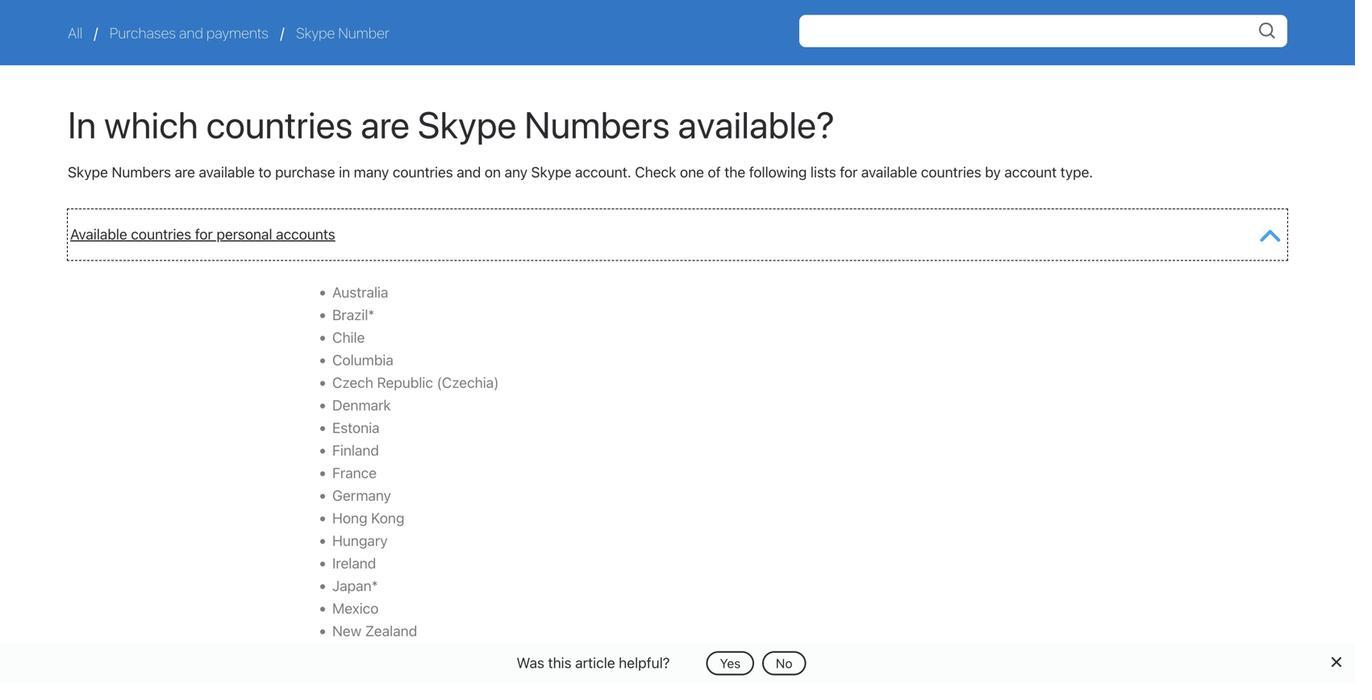 Task type: vqa. For each thing, say whether or not it's contained in the screenshot.
Chile on the left of page
yes



Task type: locate. For each thing, give the bounding box(es) containing it.
hungary
[[332, 532, 388, 549]]

numbers
[[525, 102, 670, 146], [112, 163, 171, 181]]

are up many
[[361, 102, 410, 146]]

australia
[[332, 284, 388, 301]]

1 vertical spatial purchases
[[114, 43, 181, 61]]

for left "personal"
[[195, 225, 213, 243]]

in
[[68, 102, 96, 146]]

was this article helpful?
[[517, 654, 670, 672]]

0 vertical spatial skype number
[[296, 24, 390, 42]]

type.
[[1061, 163, 1093, 181]]

available?
[[678, 102, 835, 146]]

purchases right all "link"
[[110, 24, 176, 42]]

in which countries are skype numbers available?
[[68, 102, 835, 146]]

zealand
[[365, 622, 417, 640]]

available countries for personal accounts button
[[68, 209, 1288, 260]]

0 horizontal spatial available
[[199, 163, 255, 181]]

and for topmost purchases and payments link
[[179, 24, 203, 42]]

0 vertical spatial number
[[338, 24, 390, 42]]

are
[[361, 102, 410, 146], [175, 163, 195, 181]]

0 vertical spatial are
[[361, 102, 410, 146]]

all
[[68, 24, 86, 42]]

available
[[199, 163, 255, 181], [862, 163, 918, 181]]

2 vertical spatial and
[[457, 163, 481, 181]]

this
[[548, 654, 572, 672]]

following
[[749, 163, 807, 181]]

purchases up which
[[114, 43, 181, 61]]

0 vertical spatial skype number link
[[296, 24, 390, 42]]

1 vertical spatial purchases and payments
[[114, 43, 277, 61]]

None text field
[[800, 15, 1288, 47]]

ireland
[[332, 555, 376, 572]]

skype numbers are available to purchase in many countries and on any skype account. check one of the following lists for available countries by account type.
[[68, 163, 1097, 181]]

purchases and payments link
[[110, 24, 269, 42], [114, 43, 277, 61]]

0 vertical spatial for
[[840, 163, 858, 181]]

available right "lists" in the top of the page
[[862, 163, 918, 181]]

to
[[259, 163, 271, 181]]

numbers down which
[[112, 163, 171, 181]]

columbia
[[332, 351, 394, 369]]

new
[[332, 622, 362, 640]]

number
[[338, 24, 390, 42], [348, 43, 400, 61]]

available countries for personal accounts
[[70, 225, 335, 243]]

0 vertical spatial purchases
[[110, 24, 176, 42]]

countries right available
[[131, 225, 191, 243]]

brazil*
[[332, 306, 375, 323]]

mexico
[[332, 600, 379, 617]]

purchase
[[275, 163, 335, 181]]

payments
[[207, 24, 269, 42], [213, 43, 277, 61]]

1 vertical spatial and
[[185, 43, 209, 61]]

1 horizontal spatial for
[[840, 163, 858, 181]]

0 vertical spatial and
[[179, 24, 203, 42]]

helpful?
[[619, 654, 670, 672]]

lists
[[811, 163, 836, 181]]

on
[[485, 163, 501, 181]]

dismiss the survey image
[[1330, 656, 1343, 669]]

in
[[339, 163, 350, 181]]

for
[[840, 163, 858, 181], [195, 225, 213, 243]]

1 vertical spatial skype number link
[[304, 43, 400, 61]]

and
[[179, 24, 203, 42], [185, 43, 209, 61], [457, 163, 481, 181]]

0 vertical spatial purchases and payments
[[110, 24, 269, 42]]

available left the to
[[199, 163, 255, 181]]

and for the bottom purchases and payments link
[[185, 43, 209, 61]]

are down which
[[175, 163, 195, 181]]

skype number link
[[296, 24, 390, 42], [304, 43, 400, 61]]

0 horizontal spatial for
[[195, 225, 213, 243]]

skype number
[[296, 24, 390, 42], [304, 43, 400, 61]]

available countries for personal accounts link
[[70, 219, 1242, 250]]

purchases
[[110, 24, 176, 42], [114, 43, 181, 61]]

kong
[[371, 509, 405, 527]]

account.
[[575, 163, 631, 181]]

1 vertical spatial numbers
[[112, 163, 171, 181]]

skype
[[296, 24, 335, 42], [304, 43, 344, 61], [418, 102, 517, 146], [68, 163, 108, 181], [531, 163, 572, 181]]

purchases and payments
[[110, 24, 269, 42], [114, 43, 277, 61]]

1 horizontal spatial available
[[862, 163, 918, 181]]

0 horizontal spatial are
[[175, 163, 195, 181]]

for inside dropdown button
[[195, 225, 213, 243]]

czech
[[332, 374, 373, 391]]

personal
[[217, 225, 272, 243]]

for right "lists" in the top of the page
[[840, 163, 858, 181]]

any
[[505, 163, 528, 181]]

france
[[332, 464, 377, 482]]

chile
[[332, 329, 365, 346]]

all link
[[68, 24, 86, 42]]

numbers up the "account."
[[525, 102, 670, 146]]

1 vertical spatial purchases and payments link
[[114, 43, 277, 61]]

no
[[776, 656, 793, 671]]

1 vertical spatial for
[[195, 225, 213, 243]]

countries
[[206, 102, 353, 146], [393, 163, 453, 181], [921, 163, 982, 181], [131, 225, 191, 243]]

countries right many
[[393, 163, 453, 181]]

1 horizontal spatial numbers
[[525, 102, 670, 146]]

hong
[[332, 509, 368, 527]]



Task type: describe. For each thing, give the bounding box(es) containing it.
estonia
[[332, 419, 380, 436]]

account
[[1005, 163, 1057, 181]]

the
[[725, 163, 746, 181]]

1 horizontal spatial are
[[361, 102, 410, 146]]

of
[[708, 163, 721, 181]]

1 vertical spatial skype number
[[304, 43, 400, 61]]

check
[[635, 163, 676, 181]]

by
[[985, 163, 1001, 181]]

finland
[[332, 442, 379, 459]]

0 horizontal spatial numbers
[[112, 163, 171, 181]]

0 vertical spatial numbers
[[525, 102, 670, 146]]

yes
[[720, 656, 741, 671]]

japan*
[[332, 577, 378, 595]]

many
[[354, 163, 389, 181]]

1 vertical spatial number
[[348, 43, 400, 61]]

article
[[575, 654, 615, 672]]

(czechia)
[[437, 374, 499, 391]]

1 vertical spatial are
[[175, 163, 195, 181]]

countries up the to
[[206, 102, 353, 146]]

available
[[70, 225, 127, 243]]

1 available from the left
[[199, 163, 255, 181]]

1 vertical spatial payments
[[213, 43, 277, 61]]

purchases for the bottom purchases and payments link
[[114, 43, 181, 61]]

yes button
[[706, 652, 755, 676]]

no button
[[762, 652, 806, 676]]

purchases for topmost purchases and payments link
[[110, 24, 176, 42]]

republic
[[377, 374, 433, 391]]

purchases and payments for topmost purchases and payments link
[[110, 24, 269, 42]]

purchases and payments for the bottom purchases and payments link
[[114, 43, 277, 61]]

0 vertical spatial purchases and payments link
[[110, 24, 269, 42]]

2 available from the left
[[862, 163, 918, 181]]

germany
[[332, 487, 391, 504]]

countries inside available countries for personal accounts link
[[131, 225, 191, 243]]

australia brazil* chile columbia czech republic (czechia) denmark estonia finland france germany hong kong hungary ireland japan* mexico new zealand
[[332, 284, 499, 640]]

denmark
[[332, 396, 391, 414]]

0 vertical spatial payments
[[207, 24, 269, 42]]

one
[[680, 163, 704, 181]]

was
[[517, 654, 545, 672]]

countries left by
[[921, 163, 982, 181]]

which
[[104, 102, 198, 146]]

accounts
[[276, 225, 335, 243]]



